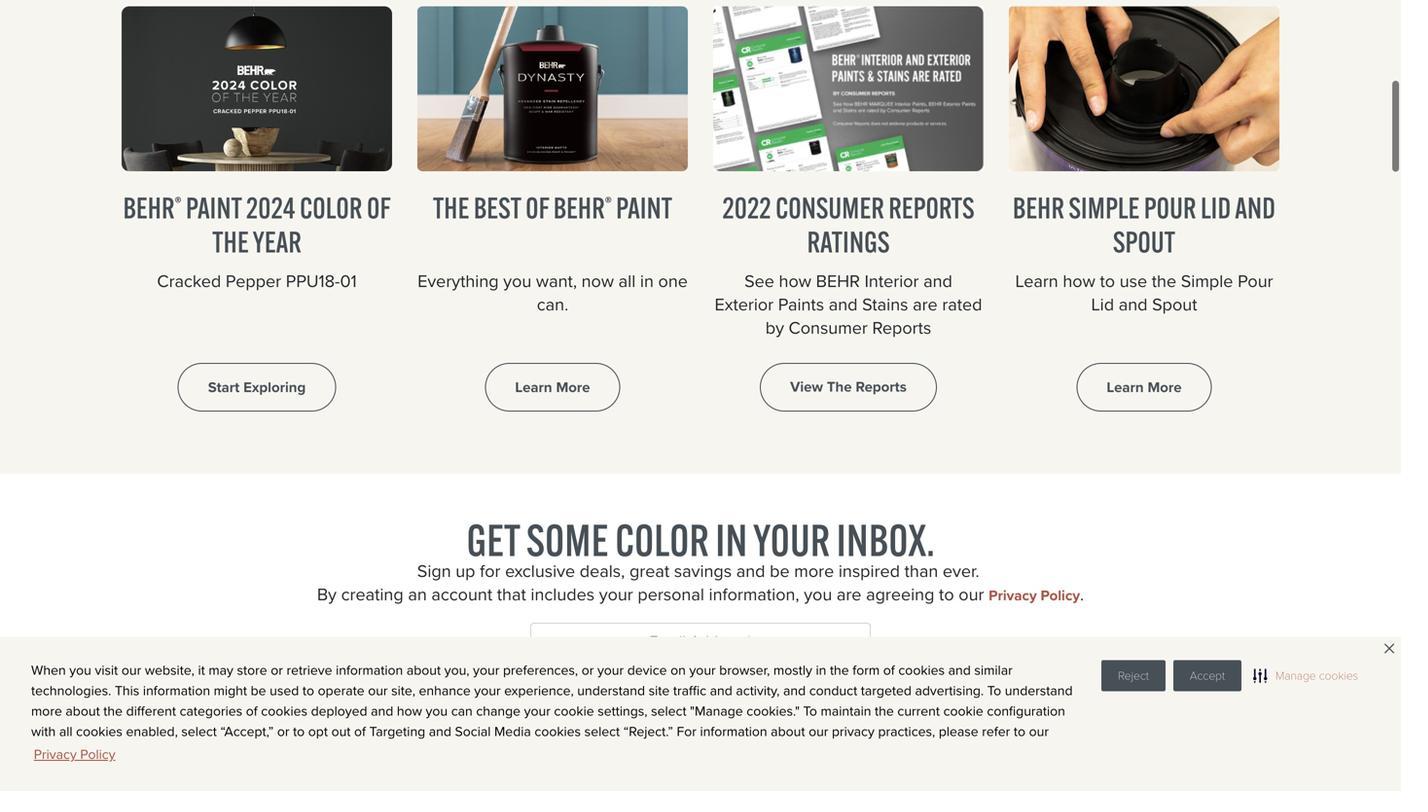 Task type: describe. For each thing, give the bounding box(es) containing it.
ppu18-
[[286, 268, 340, 294]]

simple
[[1069, 190, 1140, 226]]

operate
[[318, 681, 365, 701]]

your down experience,
[[524, 701, 551, 721]]

media
[[495, 722, 531, 742]]

"reject."
[[624, 722, 674, 742]]

store
[[237, 660, 267, 680]]

the inside behr ® paint 2024 color of the year cracked pepper ppu18-01
[[212, 224, 249, 260]]

paint inside behr ® paint 2024 color of the year cracked pepper ppu18-01
[[186, 190, 242, 226]]

for
[[480, 558, 501, 584]]

some
[[527, 513, 609, 568]]

information,
[[709, 582, 800, 608]]

mostly
[[774, 660, 813, 680]]

your up traffic
[[690, 660, 716, 680]]

up
[[456, 558, 476, 584]]

cookieconsent dialog
[[0, 637, 1402, 791]]

2 of from the left
[[526, 190, 549, 226]]

cookies down this
[[76, 722, 123, 742]]

"accept,"
[[220, 722, 274, 742]]

pour
[[1238, 268, 1274, 294]]

2 cookie from the left
[[944, 701, 984, 721]]

conduct
[[810, 681, 858, 701]]

deployed
[[311, 701, 368, 721]]

to left opt
[[293, 722, 305, 742]]

savings
[[674, 558, 732, 584]]

opt
[[308, 722, 328, 742]]

different
[[126, 701, 176, 721]]

cookies right manage
[[1320, 667, 1359, 685]]

and inside behr simple pour lid and spout learn how to use the simple pour lid and spout
[[1119, 292, 1148, 318]]

targeted
[[861, 681, 912, 701]]

2 paint from the left
[[616, 190, 673, 226]]

exclusive
[[505, 558, 575, 584]]

to inside sign up for exclusive deals, great savings and be more inspired than ever. by creating an account that includes your personal information, you are agreeing to our privacy policy .
[[939, 582, 955, 608]]

your
[[753, 513, 830, 568]]

the down targeted
[[875, 701, 894, 721]]

manage
[[1276, 667, 1317, 685]]

site,
[[391, 681, 416, 701]]

you inside 'everything you want, now all in one can.'
[[504, 268, 532, 294]]

behr up "now"
[[554, 190, 605, 226]]

our down maintain
[[809, 722, 829, 742]]

2 horizontal spatial select
[[651, 701, 687, 721]]

technologies.
[[31, 681, 111, 701]]

use
[[1120, 268, 1148, 294]]

paint can with brush image
[[418, 6, 688, 171]]

to down the configuration
[[1014, 722, 1026, 742]]

consumer
[[789, 315, 868, 341]]

1 vertical spatial reports
[[856, 376, 907, 398]]

0 vertical spatial to
[[988, 681, 1002, 701]]

.
[[1081, 582, 1085, 608]]

0 horizontal spatial select
[[181, 722, 217, 742]]

interior
[[865, 268, 919, 294]]

everything you want, now all in one can.
[[418, 268, 688, 318]]

maintain
[[821, 701, 872, 721]]

manage cookies link
[[1250, 660, 1363, 692]]

1 vertical spatial color
[[615, 513, 709, 568]]

that
[[497, 582, 526, 608]]

please
[[939, 722, 979, 742]]

ratings
[[807, 223, 890, 260]]

all inside 'everything you want, now all in one can.'
[[619, 268, 636, 294]]

privacy
[[832, 722, 875, 742]]

want,
[[536, 268, 577, 294]]

learn for behr simple pour lid and spout
[[1107, 377, 1144, 398]]

change
[[476, 701, 521, 721]]

how inside '2022 consumer reports ratings see how behr interior and exterior paints and stains are rated by consumer reports'
[[779, 268, 812, 294]]

and right paints at the right
[[829, 291, 858, 317]]

browser,
[[720, 660, 770, 680]]

lid
[[1201, 190, 1232, 226]]

0 horizontal spatial of
[[246, 701, 258, 721]]

traffic
[[674, 681, 707, 701]]

our left site,
[[368, 681, 388, 701]]

behr inside behr simple pour lid and spout learn how to use the simple pour lid and spout
[[1013, 190, 1065, 226]]

privacy inside when you visit our website, it may store or retrieve information about you, your preferences, or your device on your browser, mostly in the form of cookies and similar technologies. this information might be used to operate our site, enhance your experience, understand site traffic and activity, and conduct targeted advertising. to understand more about the different categories of cookies deployed and how you can change your cookie settings, select "manage cookies." to maintain the current cookie configuration with all cookies enabled, select "accept," or to opt out of targeting and social media cookies select "reject." for information about our privacy practices, please refer to our privacy policy
[[34, 745, 77, 765]]

0 horizontal spatial information
[[143, 681, 210, 701]]

cookies down experience,
[[535, 722, 581, 742]]

sign for up
[[417, 558, 451, 584]]

your left device
[[598, 660, 624, 680]]

the up the conduct
[[830, 660, 850, 680]]

exterior
[[715, 291, 774, 317]]

enhance
[[419, 681, 471, 701]]

be inside sign up for exclusive deals, great savings and be more inspired than ever. by creating an account that includes your personal information, you are agreeing to our privacy policy .
[[770, 558, 790, 584]]

reject button
[[1102, 660, 1166, 692]]

in
[[716, 513, 748, 568]]

year
[[253, 224, 302, 260]]

deals,
[[580, 558, 625, 584]]

more inside when you visit our website, it may store or retrieve information about you, your preferences, or your device on your browser, mostly in the form of cookies and similar technologies. this information might be used to operate our site, enhance your experience, understand site traffic and activity, and conduct targeted advertising. to understand more about the different categories of cookies deployed and how you can change your cookie settings, select "manage cookies." to maintain the current cookie configuration with all cookies enabled, select "accept," or to opt out of targeting and social media cookies select "reject." for information about our privacy practices, please refer to our privacy policy
[[31, 701, 62, 721]]

more for behr simple pour lid and spout
[[1148, 377, 1182, 398]]

view the reports
[[791, 376, 907, 398]]

our inside sign up for exclusive deals, great savings and be more inspired than ever. by creating an account that includes your personal information, you are agreeing to our privacy policy .
[[959, 582, 985, 608]]

current
[[898, 701, 940, 721]]

behr inside '2022 consumer reports ratings see how behr interior and exterior paints and stains are rated by consumer reports'
[[816, 268, 861, 294]]

sign for up
[[675, 689, 704, 711]]

and down mostly
[[784, 681, 806, 701]]

behr simple pour lid and spout learn how to use the simple pour lid and spout
[[1013, 190, 1276, 318]]

retrieve
[[287, 660, 332, 680]]

1 horizontal spatial select
[[585, 722, 620, 742]]

® inside behr ® paint 2024 color of the year cracked pepper ppu18-01
[[175, 192, 182, 214]]

exploring
[[243, 377, 306, 398]]

cookies."
[[747, 701, 800, 721]]

preferences,
[[503, 660, 578, 680]]

or up used
[[271, 660, 283, 680]]

stains
[[863, 291, 909, 317]]

one
[[659, 268, 688, 294]]

0 horizontal spatial to
[[804, 701, 818, 721]]

more for the best of behr
[[556, 377, 591, 398]]

learn inside behr simple pour lid and spout learn how to use the simple pour lid and spout
[[1016, 268, 1059, 294]]

accept
[[1190, 667, 1226, 685]]

sign up button
[[599, 676, 803, 724]]

are inside sign up for exclusive deals, great savings and be more inspired than ever. by creating an account that includes your personal information, you are agreeing to our privacy policy .
[[837, 582, 862, 608]]

the
[[827, 376, 852, 398]]

start exploring link
[[178, 363, 336, 412]]

on
[[671, 660, 686, 680]]

great
[[630, 558, 670, 584]]

1 cookie from the left
[[554, 701, 594, 721]]

practices,
[[879, 722, 936, 742]]

can.
[[537, 292, 569, 318]]

are inside '2022 consumer reports ratings see how behr interior and exterior paints and stains are rated by consumer reports'
[[913, 291, 938, 317]]

0 horizontal spatial about
[[66, 701, 100, 721]]

2 horizontal spatial of
[[884, 660, 895, 680]]

get
[[467, 513, 520, 568]]

by
[[317, 582, 337, 608]]

cookies up advertising. at the right of the page
[[899, 660, 945, 680]]



Task type: vqa. For each thing, say whether or not it's contained in the screenshot.
BEHR SIMPLE POUR LID AND SPOUT Learn how to use the Simple Pour Lid and Spout
yes



Task type: locate. For each thing, give the bounding box(es) containing it.
2 vertical spatial information
[[700, 722, 768, 742]]

sign inside sign up button
[[675, 689, 704, 711]]

you inside sign up for exclusive deals, great savings and be more inspired than ever. by creating an account that includes your personal information, you are agreeing to our privacy policy .
[[804, 582, 833, 608]]

to
[[988, 681, 1002, 701], [804, 701, 818, 721]]

0 vertical spatial more
[[795, 558, 834, 584]]

learn down can.
[[515, 377, 553, 398]]

our
[[959, 582, 985, 608], [122, 660, 141, 680], [368, 681, 388, 701], [809, 722, 829, 742], [1030, 722, 1049, 742]]

0 horizontal spatial more
[[31, 701, 62, 721]]

0 vertical spatial all
[[619, 268, 636, 294]]

0 horizontal spatial sign
[[417, 558, 451, 584]]

1 more from the left
[[556, 377, 591, 398]]

1 horizontal spatial all
[[619, 268, 636, 294]]

1 vertical spatial policy
[[80, 745, 115, 765]]

learn down lid
[[1107, 377, 1144, 398]]

0 vertical spatial information
[[336, 660, 403, 680]]

2 horizontal spatial how
[[1063, 268, 1096, 294]]

privacy policy link down with
[[31, 742, 118, 768]]

learn more down spout
[[1107, 377, 1182, 398]]

inspired
[[839, 558, 900, 584]]

spout
[[1153, 292, 1198, 318]]

1 horizontal spatial sign
[[675, 689, 704, 711]]

site
[[649, 681, 670, 701]]

be
[[770, 558, 790, 584], [251, 681, 266, 701]]

1 vertical spatial be
[[251, 681, 266, 701]]

1 learn more from the left
[[515, 377, 591, 398]]

0 horizontal spatial learn more
[[515, 377, 591, 398]]

your right you,
[[473, 660, 500, 680]]

select down settings,
[[585, 722, 620, 742]]

out
[[332, 722, 351, 742]]

all inside when you visit our website, it may store or retrieve information about you, your preferences, or your device on your browser, mostly in the form of cookies and similar technologies. this information might be used to operate our site, enhance your experience, understand site traffic and activity, and conduct targeted advertising. to understand more about the different categories of cookies deployed and how you can change your cookie settings, select "manage cookies." to maintain the current cookie configuration with all cookies enabled, select "accept," or to opt out of targeting and social media cookies select "reject." for information about our privacy practices, please refer to our privacy policy
[[59, 722, 73, 742]]

best
[[474, 190, 521, 226]]

color right 2024
[[300, 190, 362, 226]]

1 ® from the left
[[175, 192, 182, 214]]

how right see
[[779, 268, 812, 294]]

0 horizontal spatial understand
[[578, 681, 645, 701]]

cookie down experience,
[[554, 701, 594, 721]]

2 vertical spatial about
[[771, 722, 805, 742]]

and right interior
[[924, 268, 953, 294]]

more inside sign up for exclusive deals, great savings and be more inspired than ever. by creating an account that includes your personal information, you are agreeing to our privacy policy .
[[795, 558, 834, 584]]

2 vertical spatial of
[[354, 722, 366, 742]]

the up pepper
[[212, 224, 249, 260]]

you
[[504, 268, 532, 294], [804, 582, 833, 608], [69, 660, 91, 680], [426, 701, 448, 721]]

1 vertical spatial information
[[143, 681, 210, 701]]

0 horizontal spatial privacy
[[34, 745, 77, 765]]

you left want,
[[504, 268, 532, 294]]

0 vertical spatial are
[[913, 291, 938, 317]]

consumer reports promo tile image
[[714, 6, 984, 171]]

01
[[340, 268, 357, 294]]

experience,
[[504, 681, 574, 701]]

2 horizontal spatial learn
[[1107, 377, 1144, 398]]

1 horizontal spatial are
[[913, 291, 938, 317]]

color inside behr ® paint 2024 color of the year cracked pepper ppu18-01
[[300, 190, 362, 226]]

1 horizontal spatial ®
[[605, 192, 612, 214]]

® inside the best of behr ® paint
[[605, 192, 612, 214]]

behr left simple
[[1013, 190, 1065, 226]]

your
[[599, 582, 633, 608], [473, 660, 500, 680], [598, 660, 624, 680], [690, 660, 716, 680], [474, 681, 501, 701], [524, 701, 551, 721]]

0 vertical spatial be
[[770, 558, 790, 584]]

up
[[708, 689, 727, 711]]

more
[[795, 558, 834, 584], [31, 701, 62, 721]]

sign inside sign up for exclusive deals, great savings and be more inspired than ever. by creating an account that includes your personal information, you are agreeing to our privacy policy .
[[417, 558, 451, 584]]

1 vertical spatial all
[[59, 722, 73, 742]]

and
[[1236, 190, 1276, 226]]

0 vertical spatial privacy
[[989, 585, 1037, 607]]

0 horizontal spatial paint
[[186, 190, 242, 226]]

more down can.
[[556, 377, 591, 398]]

the right use
[[1152, 268, 1177, 294]]

0 horizontal spatial policy
[[80, 745, 115, 765]]

select
[[651, 701, 687, 721], [181, 722, 217, 742], [585, 722, 620, 742]]

0 vertical spatial of
[[884, 660, 895, 680]]

learn more link down can.
[[485, 363, 621, 412]]

1 horizontal spatial more
[[1148, 377, 1182, 398]]

of up "accept," at the bottom left
[[246, 701, 258, 721]]

2 horizontal spatial about
[[771, 722, 805, 742]]

now
[[582, 268, 614, 294]]

2 more from the left
[[1148, 377, 1182, 398]]

1 horizontal spatial learn more link
[[1077, 363, 1213, 412]]

1 horizontal spatial learn more
[[1107, 377, 1182, 398]]

includes
[[531, 582, 595, 608]]

1 vertical spatial are
[[837, 582, 862, 608]]

1 vertical spatial in
[[816, 660, 827, 680]]

lid
[[1092, 292, 1115, 318]]

paints
[[779, 291, 825, 317]]

pour
[[1145, 190, 1197, 226]]

you left inspired at the right bottom of page
[[804, 582, 833, 608]]

used
[[270, 681, 299, 701]]

1 horizontal spatial of
[[354, 722, 366, 742]]

information down website,
[[143, 681, 210, 701]]

privacy policy link up "similar"
[[989, 585, 1081, 607]]

0 horizontal spatial learn more link
[[485, 363, 621, 412]]

or right preferences,
[[582, 660, 594, 680]]

1 of from the left
[[367, 190, 391, 226]]

of
[[884, 660, 895, 680], [246, 701, 258, 721], [354, 722, 366, 742]]

in
[[640, 268, 654, 294], [816, 660, 827, 680]]

about down cookies."
[[771, 722, 805, 742]]

0 horizontal spatial of
[[367, 190, 391, 226]]

2 learn more from the left
[[1107, 377, 1182, 398]]

paint up one
[[616, 190, 673, 226]]

activity,
[[736, 681, 780, 701]]

1 horizontal spatial understand
[[1005, 681, 1073, 701]]

accept button
[[1174, 660, 1242, 692]]

configuration
[[987, 701, 1066, 721]]

0 horizontal spatial be
[[251, 681, 266, 701]]

how down site,
[[397, 701, 422, 721]]

website,
[[145, 660, 195, 680]]

device
[[628, 660, 667, 680]]

1 learn more link from the left
[[485, 363, 621, 412]]

your up change on the bottom of the page
[[474, 681, 501, 701]]

of inside behr ® paint 2024 color of the year cracked pepper ppu18-01
[[367, 190, 391, 226]]

about up site,
[[407, 660, 441, 680]]

or
[[271, 660, 283, 680], [582, 660, 594, 680], [277, 722, 290, 742]]

learn more link for behr simple pour lid and spout
[[1077, 363, 1213, 412]]

1 horizontal spatial the
[[433, 190, 470, 226]]

learn more for the best of behr
[[515, 377, 591, 398]]

how inside behr simple pour lid and spout learn how to use the simple pour lid and spout
[[1063, 268, 1096, 294]]

1 horizontal spatial cookie
[[944, 701, 984, 721]]

2 horizontal spatial information
[[700, 722, 768, 742]]

2022
[[723, 189, 771, 226]]

and up advertising. at the right of the page
[[949, 660, 971, 680]]

policy inside when you visit our website, it may store or retrieve information about you, your preferences, or your device on your browser, mostly in the form of cookies and similar technologies. this information might be used to operate our site, enhance your experience, understand site traffic and activity, and conduct targeted advertising. to understand more about the different categories of cookies deployed and how you can change your cookie settings, select "manage cookies." to maintain the current cookie configuration with all cookies enabled, select "accept," or to opt out of targeting and social media cookies select "reject." for information about our privacy practices, please refer to our privacy policy
[[80, 745, 115, 765]]

0 vertical spatial sign
[[417, 558, 451, 584]]

1 horizontal spatial color
[[615, 513, 709, 568]]

the down this
[[103, 701, 123, 721]]

settings,
[[598, 701, 648, 721]]

our up this
[[122, 660, 141, 680]]

1 horizontal spatial of
[[526, 190, 549, 226]]

sign up
[[675, 689, 727, 711]]

1 horizontal spatial in
[[816, 660, 827, 680]]

1 horizontal spatial learn
[[1016, 268, 1059, 294]]

of right the out
[[354, 722, 366, 742]]

1 vertical spatial to
[[804, 701, 818, 721]]

learn more for behr simple pour lid and spout
[[1107, 377, 1182, 398]]

you up technologies.
[[69, 660, 91, 680]]

0 horizontal spatial color
[[300, 190, 362, 226]]

privacy left '.'
[[989, 585, 1037, 607]]

be down store
[[251, 681, 266, 701]]

view the reports link
[[760, 363, 937, 412]]

social
[[455, 722, 491, 742]]

behr up "cracked"
[[123, 190, 175, 226]]

with
[[31, 722, 56, 742]]

and up targeting
[[371, 701, 394, 721]]

behr
[[123, 190, 175, 226], [554, 190, 605, 226], [1013, 190, 1065, 226], [816, 268, 861, 294]]

inbox.
[[837, 513, 935, 568]]

privacy down with
[[34, 745, 77, 765]]

0 horizontal spatial in
[[640, 268, 654, 294]]

when you visit our website, it may store or retrieve information about you, your preferences, or your device on your browser, mostly in the form of cookies and similar technologies. this information might be used to operate our site, enhance your experience, understand site traffic and activity, and conduct targeted advertising. to understand more about the different categories of cookies deployed and how you can change your cookie settings, select "manage cookies." to maintain the current cookie configuration with all cookies enabled, select "accept," or to opt out of targeting and social media cookies select "reject." for information about our privacy practices, please refer to our privacy policy
[[31, 660, 1073, 765]]

privacy inside sign up for exclusive deals, great savings and be more inspired than ever. by creating an account that includes your personal information, you are agreeing to our privacy policy .
[[989, 585, 1037, 607]]

1 paint from the left
[[186, 190, 242, 226]]

how inside when you visit our website, it may store or retrieve information about you, your preferences, or your device on your browser, mostly in the form of cookies and similar technologies. this information might be used to operate our site, enhance your experience, understand site traffic and activity, and conduct targeted advertising. to understand more about the different categories of cookies deployed and how you can change your cookie settings, select "manage cookies." to maintain the current cookie configuration with all cookies enabled, select "accept," or to opt out of targeting and social media cookies select "reject." for information about our privacy practices, please refer to our privacy policy
[[397, 701, 422, 721]]

"manage
[[690, 701, 743, 721]]

might
[[214, 681, 247, 701]]

1 horizontal spatial policy
[[1041, 585, 1081, 607]]

an
[[408, 582, 427, 608]]

0 vertical spatial in
[[640, 268, 654, 294]]

1 vertical spatial sign
[[675, 689, 704, 711]]

form
[[853, 660, 880, 680]]

behr down ratings
[[816, 268, 861, 294]]

or left opt
[[277, 722, 290, 742]]

you,
[[445, 660, 470, 680]]

more up with
[[31, 701, 62, 721]]

reject
[[1119, 667, 1150, 685]]

learn more down can.
[[515, 377, 591, 398]]

color up the personal
[[615, 513, 709, 568]]

all right with
[[59, 722, 73, 742]]

0 horizontal spatial are
[[837, 582, 862, 608]]

enabled,
[[126, 722, 178, 742]]

of up targeted
[[884, 660, 895, 680]]

0 vertical spatial reports
[[873, 315, 932, 341]]

be inside when you visit our website, it may store or retrieve information about you, your preferences, or your device on your browser, mostly in the form of cookies and similar technologies. this information might be used to operate our site, enhance your experience, understand site traffic and activity, and conduct targeted advertising. to understand more about the different categories of cookies deployed and how you can change your cookie settings, select "manage cookies." to maintain the current cookie configuration with all cookies enabled, select "accept," or to opt out of targeting and social media cookies select "reject." for information about our privacy practices, please refer to our privacy policy
[[251, 681, 266, 701]]

sign
[[417, 558, 451, 584], [675, 689, 704, 711]]

0 horizontal spatial cookie
[[554, 701, 594, 721]]

2 understand from the left
[[1005, 681, 1073, 701]]

to left use
[[1100, 268, 1116, 294]]

learn more link down spout
[[1077, 363, 1213, 412]]

to down the conduct
[[804, 701, 818, 721]]

0 horizontal spatial privacy policy link
[[31, 742, 118, 768]]

and right savings
[[737, 558, 766, 584]]

this
[[115, 681, 140, 701]]

® up "now"
[[605, 192, 612, 214]]

0 horizontal spatial more
[[556, 377, 591, 398]]

and down can
[[429, 722, 452, 742]]

the inside behr simple pour lid and spout learn how to use the simple pour lid and spout
[[1152, 268, 1177, 294]]

behr inside behr ® paint 2024 color of the year cracked pepper ppu18-01
[[123, 190, 175, 226]]

in inside 'everything you want, now all in one can.'
[[640, 268, 654, 294]]

be right in
[[770, 558, 790, 584]]

more left inspired at the right bottom of page
[[795, 558, 834, 584]]

0 vertical spatial policy
[[1041, 585, 1081, 607]]

select down site
[[651, 701, 687, 721]]

to right than
[[939, 582, 955, 608]]

1 vertical spatial privacy
[[34, 745, 77, 765]]

ever.
[[943, 558, 980, 584]]

0 horizontal spatial all
[[59, 722, 73, 742]]

how left use
[[1063, 268, 1096, 294]]

paint left 2024
[[186, 190, 242, 226]]

understand up settings,
[[578, 681, 645, 701]]

cookie up please
[[944, 701, 984, 721]]

0 vertical spatial color
[[300, 190, 362, 226]]

1 horizontal spatial be
[[770, 558, 790, 584]]

are left the rated
[[913, 291, 938, 317]]

rated
[[943, 291, 983, 317]]

our down the configuration
[[1030, 722, 1049, 742]]

to down "similar"
[[988, 681, 1002, 701]]

1 horizontal spatial about
[[407, 660, 441, 680]]

behr ® paint 2024 color of the year cracked pepper ppu18-01
[[123, 190, 391, 294]]

about down technologies.
[[66, 701, 100, 721]]

understand up the configuration
[[1005, 681, 1073, 701]]

are left agreeing
[[837, 582, 862, 608]]

1 vertical spatial about
[[66, 701, 100, 721]]

1 horizontal spatial privacy
[[989, 585, 1037, 607]]

advertising.
[[916, 681, 984, 701]]

1 vertical spatial more
[[31, 701, 62, 721]]

privacy policy link
[[989, 585, 1081, 607], [31, 742, 118, 768]]

and right lid
[[1119, 292, 1148, 318]]

pour lid image
[[1009, 6, 1280, 171]]

consumer
[[776, 189, 885, 226]]

the best of behr ® paint
[[433, 190, 673, 226]]

in left one
[[640, 268, 654, 294]]

learn
[[1016, 268, 1059, 294], [515, 377, 553, 398], [1107, 377, 1144, 398]]

the
[[433, 190, 470, 226], [212, 224, 249, 260]]

1 horizontal spatial to
[[988, 681, 1002, 701]]

dismiss cookie message image
[[1385, 644, 1395, 654]]

reports down interior
[[873, 315, 932, 341]]

more down spout
[[1148, 377, 1182, 398]]

0 horizontal spatial the
[[212, 224, 249, 260]]

2 ® from the left
[[605, 192, 612, 214]]

® up "cracked"
[[175, 192, 182, 214]]

2024
[[246, 190, 295, 226]]

1 horizontal spatial privacy policy link
[[989, 585, 1081, 607]]

information down "manage
[[700, 722, 768, 742]]

1 horizontal spatial how
[[779, 268, 812, 294]]

can
[[451, 701, 473, 721]]

our right than
[[959, 582, 985, 608]]

1 vertical spatial of
[[246, 701, 258, 721]]

about
[[407, 660, 441, 680], [66, 701, 100, 721], [771, 722, 805, 742]]

1 vertical spatial privacy policy link
[[31, 742, 118, 768]]

1 horizontal spatial more
[[795, 558, 834, 584]]

0 horizontal spatial how
[[397, 701, 422, 721]]

2022 consumer reports ratings see how behr interior and exterior paints and stains are rated by consumer reports
[[715, 189, 983, 341]]

select down 'categories'
[[181, 722, 217, 742]]

start
[[208, 377, 240, 398]]

all right "now"
[[619, 268, 636, 294]]

and inside sign up for exclusive deals, great savings and be more inspired than ever. by creating an account that includes your personal information, you are agreeing to our privacy policy .
[[737, 558, 766, 584]]

learn left lid
[[1016, 268, 1059, 294]]

your inside sign up for exclusive deals, great savings and be more inspired than ever. by creating an account that includes your personal information, you are agreeing to our privacy policy .
[[599, 582, 633, 608]]

similar
[[975, 660, 1013, 680]]

reports
[[889, 189, 975, 226]]

get some color in your inbox.
[[467, 513, 935, 568]]

in inside when you visit our website, it may store or retrieve information about you, your preferences, or your device on your browser, mostly in the form of cookies and similar technologies. this information might be used to operate our site, enhance your experience, understand site traffic and activity, and conduct targeted advertising. to understand more about the different categories of cookies deployed and how you can change your cookie settings, select "manage cookies." to maintain the current cookie configuration with all cookies enabled, select "accept," or to opt out of targeting and social media cookies select "reject." for information about our privacy practices, please refer to our privacy policy
[[816, 660, 827, 680]]

you down enhance
[[426, 701, 448, 721]]

to inside behr simple pour lid and spout learn how to use the simple pour lid and spout
[[1100, 268, 1116, 294]]

of
[[367, 190, 391, 226], [526, 190, 549, 226]]

policy inside sign up for exclusive deals, great savings and be more inspired than ever. by creating an account that includes your personal information, you are agreeing to our privacy policy .
[[1041, 585, 1081, 607]]

0 vertical spatial privacy policy link
[[989, 585, 1081, 607]]

information up operate
[[336, 660, 403, 680]]

1 horizontal spatial information
[[336, 660, 403, 680]]

refer
[[983, 722, 1011, 742]]

cracked
[[157, 268, 221, 294]]

learn for the best of behr
[[515, 377, 553, 398]]

reports inside '2022 consumer reports ratings see how behr interior and exterior paints and stains are rated by consumer reports'
[[873, 315, 932, 341]]

everything
[[418, 268, 499, 294]]

for
[[677, 722, 697, 742]]

0 horizontal spatial learn
[[515, 377, 553, 398]]

pepper
[[226, 268, 281, 294]]

2 learn more link from the left
[[1077, 363, 1213, 412]]

0 vertical spatial about
[[407, 660, 441, 680]]

reports right the
[[856, 376, 907, 398]]

your right includes at the left of the page
[[599, 582, 633, 608]]

Email Address* email field
[[531, 623, 871, 660]]

learn more link
[[485, 363, 621, 412], [1077, 363, 1213, 412]]

1 horizontal spatial paint
[[616, 190, 673, 226]]

to down retrieve
[[303, 681, 314, 701]]

learn more link for the best of behr
[[485, 363, 621, 412]]

the left 'best'
[[433, 190, 470, 226]]

1 understand from the left
[[578, 681, 645, 701]]

in up the conduct
[[816, 660, 827, 680]]

cookies down used
[[261, 701, 308, 721]]

color of the year 2024 image
[[122, 6, 392, 171]]

by
[[766, 315, 785, 341]]

privacy
[[989, 585, 1037, 607], [34, 745, 77, 765]]

0 horizontal spatial ®
[[175, 192, 182, 214]]

see
[[745, 268, 775, 294]]

personal
[[638, 582, 705, 608]]

and up "manage
[[710, 681, 733, 701]]



